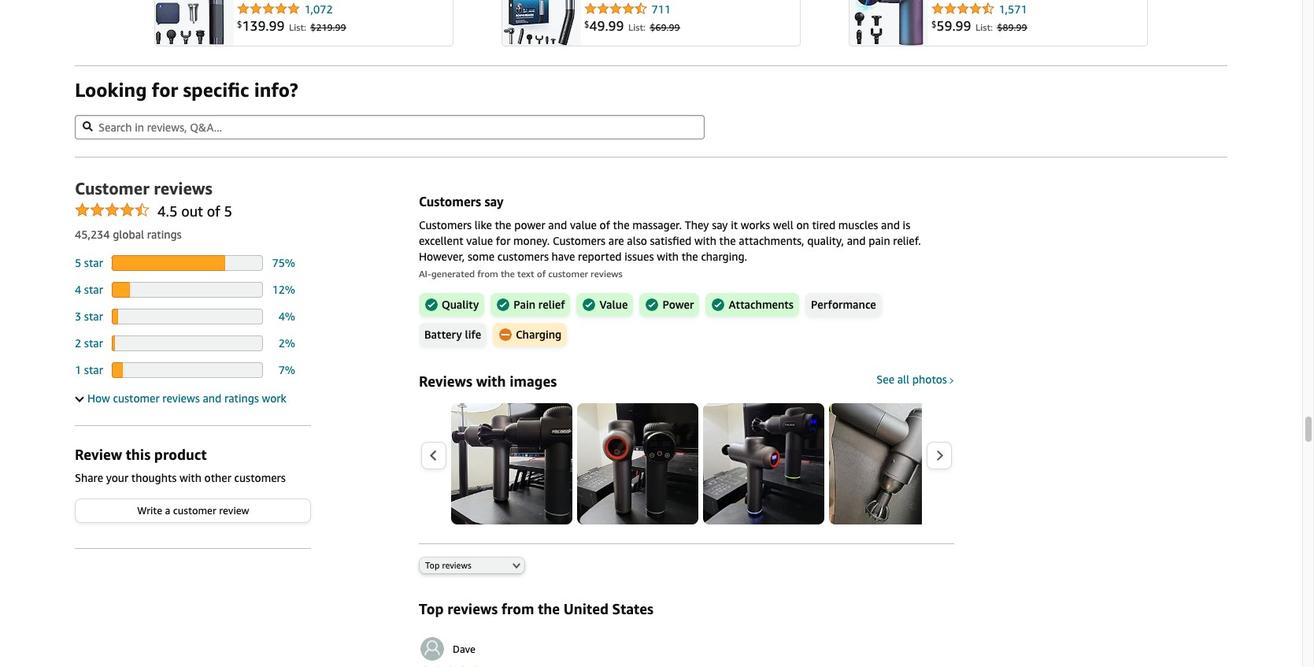 Task type: vqa. For each thing, say whether or not it's contained in the screenshot.
search Icon
yes



Task type: locate. For each thing, give the bounding box(es) containing it.
reviews
[[419, 372, 472, 389]]

see all photos
[[877, 372, 947, 386]]

for
[[152, 78, 178, 100], [496, 234, 511, 247]]

$ down 1,571 link
[[932, 19, 937, 29]]

5
[[224, 202, 232, 219], [75, 256, 81, 269]]

$ inside $ 59 . 99 list: $89.99
[[932, 19, 937, 29]]

$ down 711 link
[[584, 19, 589, 29]]

attachments
[[729, 297, 794, 311]]

7%
[[278, 363, 295, 376]]

$ for 59
[[932, 19, 937, 29]]

the
[[495, 218, 512, 231], [613, 218, 630, 231], [719, 234, 736, 247], [682, 249, 698, 263], [501, 267, 515, 279], [538, 600, 560, 617]]

with down product at the left bottom of the page
[[180, 471, 202, 484]]

1 horizontal spatial for
[[496, 234, 511, 247]]

ratings inside how customer reviews and ratings work dropdown button
[[224, 391, 259, 404]]

star
[[84, 256, 103, 269], [84, 282, 103, 296], [84, 309, 103, 322], [84, 336, 103, 349], [84, 363, 103, 376]]

say left it at top
[[712, 218, 728, 231]]

customer down have
[[548, 267, 588, 279]]

with down satisfied
[[657, 249, 679, 263]]

$ 59 . 99 list: $89.99
[[932, 17, 1027, 33]]

0 vertical spatial ratings
[[147, 227, 182, 241]]

images
[[510, 372, 557, 389]]

4.5
[[158, 202, 178, 219]]

. down 1,072 link
[[266, 17, 269, 33]]

2 horizontal spatial of
[[600, 218, 610, 231]]

1 horizontal spatial .
[[605, 17, 608, 33]]

0 horizontal spatial .
[[266, 17, 269, 33]]

list: inside $ 59 . 99 list: $89.99
[[976, 21, 993, 33]]

for left specific
[[152, 78, 178, 100]]

the up the charging.
[[719, 234, 736, 247]]

0 horizontal spatial ratings
[[147, 227, 182, 241]]

power
[[514, 218, 546, 231]]

the left text
[[501, 267, 515, 279]]

from inside customers like the power and value of the massager. they say it works well on tired muscles and is excellent value for money. customers are also satisfied with the attachments, quality, and pain relief. however, some customers have reported issues with the charging. ai-generated from the text of customer reviews
[[477, 267, 498, 279]]

customers up text
[[497, 249, 549, 263]]

. for 49
[[605, 17, 608, 33]]

progress bar
[[112, 255, 263, 271], [112, 282, 263, 297], [112, 308, 263, 324], [112, 335, 263, 351], [112, 362, 263, 378]]

reviews for top reviews
[[442, 560, 471, 570]]

0 vertical spatial customers
[[419, 193, 481, 209]]

list: down 1,072 link
[[289, 21, 306, 33]]

states
[[612, 600, 654, 617]]

0 vertical spatial customers
[[497, 249, 549, 263]]

and left is
[[881, 218, 900, 231]]

your
[[106, 471, 128, 484]]

1 horizontal spatial of
[[537, 267, 546, 279]]

progress bar for 2 star
[[112, 335, 263, 351]]

are
[[609, 234, 624, 247]]

star right 4
[[84, 282, 103, 296]]

list: for 139
[[289, 21, 306, 33]]

customer right a at the left bottom
[[173, 504, 216, 516]]

progress bar for 3 star
[[112, 308, 263, 324]]

2 vertical spatial customers
[[553, 234, 606, 247]]

4 star from the top
[[84, 336, 103, 349]]

1 horizontal spatial customers
[[497, 249, 549, 263]]

3 progress bar from the top
[[112, 308, 263, 324]]

0 horizontal spatial value
[[466, 234, 493, 247]]

1 vertical spatial 5
[[75, 256, 81, 269]]

1 horizontal spatial list:
[[628, 21, 646, 33]]

previous image
[[429, 450, 438, 461]]

4 progress bar from the top
[[112, 335, 263, 351]]

0 horizontal spatial customers
[[234, 471, 286, 484]]

1 . from the left
[[266, 17, 269, 33]]

review
[[219, 504, 249, 516]]

for inside customers like the power and value of the massager. they say it works well on tired muscles and is excellent value for money. customers are also satisfied with the attachments, quality, and pain relief. however, some customers have reported issues with the charging. ai-generated from the text of customer reviews
[[496, 234, 511, 247]]

99 right 59
[[956, 17, 971, 33]]

. for 139
[[266, 17, 269, 33]]

1 horizontal spatial from
[[502, 600, 534, 617]]

3 star from the top
[[84, 309, 103, 322]]

1 vertical spatial customers
[[234, 471, 286, 484]]

of right out
[[207, 202, 220, 219]]

5 star link
[[75, 256, 103, 269]]

excellent
[[419, 234, 464, 247]]

0 horizontal spatial for
[[152, 78, 178, 100]]

1 horizontal spatial 5
[[224, 202, 232, 219]]

$
[[237, 19, 242, 29], [584, 19, 589, 29], [932, 19, 937, 29]]

1 vertical spatial list
[[451, 403, 1314, 524]]

. down 711 link
[[605, 17, 608, 33]]

expand image
[[75, 393, 84, 402]]

list: down 1,571 link
[[976, 21, 993, 33]]

5 progress bar from the top
[[112, 362, 263, 378]]

reviews left dropdown image
[[442, 560, 471, 570]]

3 $ from the left
[[932, 19, 937, 29]]

ratings left work
[[224, 391, 259, 404]]

$ inside $ 49 . 99 list: $69.99
[[584, 19, 589, 29]]

99 right 49
[[608, 17, 624, 33]]

4.5 out of 5
[[158, 202, 232, 219]]

. down 1,571 link
[[952, 17, 956, 33]]

$ for 49
[[584, 19, 589, 29]]

1 horizontal spatial say
[[712, 218, 728, 231]]

attachments,
[[739, 234, 805, 247]]

customer right how
[[113, 391, 160, 404]]

1 star from the top
[[84, 256, 103, 269]]

text
[[517, 267, 534, 279]]

reviews up product at the left bottom of the page
[[162, 391, 200, 404]]

of right text
[[537, 267, 546, 279]]

and
[[548, 218, 567, 231], [881, 218, 900, 231], [847, 234, 866, 247], [203, 391, 222, 404]]

1 horizontal spatial 99
[[608, 17, 624, 33]]

star right 3
[[84, 309, 103, 322]]

5 up 4
[[75, 256, 81, 269]]

reviews
[[154, 178, 213, 198], [591, 267, 623, 279], [162, 391, 200, 404], [442, 560, 471, 570], [447, 600, 498, 617]]

1 vertical spatial customer
[[113, 391, 160, 404]]

with down the they
[[695, 234, 717, 247]]

relief
[[539, 297, 565, 311]]

1,571
[[999, 2, 1027, 15]]

1,072 link
[[237, 2, 333, 16]]

reviews inside customers like the power and value of the massager. they say it works well on tired muscles and is excellent value for money. customers are also satisfied with the attachments, quality, and pain relief. however, some customers have reported issues with the charging. ai-generated from the text of customer reviews
[[591, 267, 623, 279]]

0 horizontal spatial 99
[[269, 17, 285, 33]]

say inside customers like the power and value of the massager. they say it works well on tired muscles and is excellent value for money. customers are also satisfied with the attachments, quality, and pain relief. however, some customers have reported issues with the charging. ai-generated from the text of customer reviews
[[712, 218, 728, 231]]

0 horizontal spatial say
[[485, 193, 504, 209]]

1 horizontal spatial customer
[[173, 504, 216, 516]]

charging.
[[701, 249, 747, 263]]

3 99 from the left
[[956, 17, 971, 33]]

2 . from the left
[[605, 17, 608, 33]]

value
[[600, 297, 628, 311]]

star right "2"
[[84, 336, 103, 349]]

top for top reviews from the united states
[[419, 600, 444, 617]]

2 horizontal spatial list:
[[976, 21, 993, 33]]

3 list: from the left
[[976, 21, 993, 33]]

star for 1 star
[[84, 363, 103, 376]]

satisfied
[[650, 234, 692, 247]]

list:
[[289, 21, 306, 33], [628, 21, 646, 33], [976, 21, 993, 33]]

1 horizontal spatial ratings
[[224, 391, 259, 404]]

customers for customers say
[[419, 193, 481, 209]]

1 $ from the left
[[237, 19, 242, 29]]

$ down 1,072 link
[[237, 19, 242, 29]]

write
[[137, 504, 162, 516]]

2 horizontal spatial 99
[[956, 17, 971, 33]]

massager.
[[633, 218, 682, 231]]

star up 4 star link at the left top
[[84, 256, 103, 269]]

star right 1
[[84, 363, 103, 376]]

$ inside $ 139 . 99 list: $219.99
[[237, 19, 242, 29]]

pain
[[869, 234, 890, 247]]

on
[[797, 218, 809, 231]]

works
[[741, 218, 770, 231]]

0 vertical spatial top
[[425, 560, 440, 570]]

pain
[[514, 297, 536, 311]]

for left money.
[[496, 234, 511, 247]]

like
[[475, 218, 492, 231]]

generated
[[431, 267, 475, 279]]

value up some
[[466, 234, 493, 247]]

0 horizontal spatial $
[[237, 19, 242, 29]]

1 vertical spatial ratings
[[224, 391, 259, 404]]

muscles
[[839, 218, 878, 231]]

2 99 from the left
[[608, 17, 624, 33]]

1 star
[[75, 363, 103, 376]]

0 vertical spatial 5
[[224, 202, 232, 219]]

top reviews element
[[75, 156, 1314, 667]]

customers like the power and value of the massager. they say it works well on tired muscles and is excellent value for money. customers are also satisfied with the attachments, quality, and pain relief. however, some customers have reported issues with the charging. ai-generated from the text of customer reviews
[[419, 218, 921, 279]]

from down dropdown image
[[502, 600, 534, 617]]

0 horizontal spatial of
[[207, 202, 220, 219]]

2 horizontal spatial customer
[[548, 267, 588, 279]]

dropdown image
[[513, 562, 520, 569]]

value
[[570, 218, 597, 231], [466, 234, 493, 247]]

customers up review at the left of the page
[[234, 471, 286, 484]]

customers
[[497, 249, 549, 263], [234, 471, 286, 484]]

1 vertical spatial customers
[[419, 218, 472, 231]]

star for 2 star
[[84, 336, 103, 349]]

4% link
[[278, 309, 295, 322]]

list
[[106, 0, 1314, 46], [451, 403, 1314, 524]]

3 . from the left
[[952, 17, 956, 33]]

1 list: from the left
[[289, 21, 306, 33]]

0 horizontal spatial from
[[477, 267, 498, 279]]

0 vertical spatial say
[[485, 193, 504, 209]]

0 horizontal spatial list:
[[289, 21, 306, 33]]

some
[[468, 249, 495, 263]]

ratings down 4.5
[[147, 227, 182, 241]]

2 star from the top
[[84, 282, 103, 296]]

battery life button
[[419, 322, 487, 346]]

list: inside $ 139 . 99 list: $219.99
[[289, 21, 306, 33]]

list: down 711 link
[[628, 21, 646, 33]]

of up are
[[600, 218, 610, 231]]

from down some
[[477, 267, 498, 279]]

0 vertical spatial for
[[152, 78, 178, 100]]

1 horizontal spatial $
[[584, 19, 589, 29]]

0 vertical spatial list
[[106, 0, 1314, 46]]

list: inside $ 49 . 99 list: $69.99
[[628, 21, 646, 33]]

1 progress bar from the top
[[112, 255, 263, 271]]

0 vertical spatial from
[[477, 267, 498, 279]]

reviews down reported
[[591, 267, 623, 279]]

5 star from the top
[[84, 363, 103, 376]]

7% link
[[278, 363, 295, 376]]

711
[[652, 2, 671, 15]]

reported
[[578, 249, 622, 263]]

star for 3 star
[[84, 309, 103, 322]]

it
[[731, 218, 738, 231]]

0 vertical spatial value
[[570, 218, 597, 231]]

1 vertical spatial say
[[712, 218, 728, 231]]

2 list: from the left
[[628, 21, 646, 33]]

2 horizontal spatial $
[[932, 19, 937, 29]]

value up reported
[[570, 218, 597, 231]]

2 progress bar from the top
[[112, 282, 263, 297]]

photos
[[913, 372, 947, 386]]

dave
[[453, 643, 476, 655]]

1 vertical spatial for
[[496, 234, 511, 247]]

99 down 1,072 link
[[269, 17, 285, 33]]

thoughts
[[131, 471, 177, 484]]

2 horizontal spatial .
[[952, 17, 956, 33]]

1 vertical spatial top
[[419, 600, 444, 617]]

progress bar for 5 star
[[112, 255, 263, 271]]

reviews for customer reviews
[[154, 178, 213, 198]]

4
[[75, 282, 81, 296]]

say up like
[[485, 193, 504, 209]]

global
[[113, 227, 144, 241]]

say
[[485, 193, 504, 209], [712, 218, 728, 231]]

from
[[477, 267, 498, 279], [502, 600, 534, 617]]

looking
[[75, 78, 147, 100]]

5 right out
[[224, 202, 232, 219]]

power button
[[640, 293, 700, 316]]

list containing 139
[[106, 0, 1314, 46]]

1 99 from the left
[[269, 17, 285, 33]]

reviews up out
[[154, 178, 213, 198]]

customer reviews
[[75, 178, 213, 198]]

pain relief
[[514, 297, 565, 311]]

0 vertical spatial customer
[[548, 267, 588, 279]]

2 $ from the left
[[584, 19, 589, 29]]

0 horizontal spatial customer
[[113, 391, 160, 404]]

reviews up dave
[[447, 600, 498, 617]]

12%
[[272, 282, 295, 296]]

out
[[181, 202, 203, 219]]

customers
[[419, 193, 481, 209], [419, 218, 472, 231], [553, 234, 606, 247]]

ratings
[[147, 227, 182, 241], [224, 391, 259, 404]]

and left work
[[203, 391, 222, 404]]



Task type: describe. For each thing, give the bounding box(es) containing it.
$219.99
[[311, 21, 346, 33]]

battery
[[424, 327, 462, 341]]

top reviews from the united states
[[419, 600, 654, 617]]

2
[[75, 336, 81, 349]]

pain relief button
[[491, 293, 571, 316]]

3 star link
[[75, 309, 103, 322]]

45,234
[[75, 227, 110, 241]]

12% link
[[272, 282, 295, 296]]

review this product share your thoughts with other customers
[[75, 445, 286, 484]]

see all photos link
[[877, 372, 954, 386]]

tired
[[812, 218, 836, 231]]

1 vertical spatial value
[[466, 234, 493, 247]]

$69.99
[[650, 21, 680, 33]]

5 star
[[75, 256, 103, 269]]

711 link
[[584, 2, 671, 16]]

write a customer review link
[[76, 499, 310, 522]]

2% link
[[278, 336, 295, 349]]

battery life
[[424, 327, 481, 341]]

united
[[564, 600, 609, 617]]

a
[[165, 504, 170, 516]]

review
[[75, 445, 122, 463]]

share
[[75, 471, 103, 484]]

list: for 59
[[976, 21, 993, 33]]

see
[[877, 372, 895, 386]]

also
[[627, 234, 647, 247]]

99 for 59
[[956, 17, 971, 33]]

is
[[903, 218, 911, 231]]

1 vertical spatial from
[[502, 600, 534, 617]]

99 for 49
[[608, 17, 624, 33]]

2 vertical spatial customer
[[173, 504, 216, 516]]

75% link
[[272, 256, 295, 269]]

customer inside dropdown button
[[113, 391, 160, 404]]

59
[[937, 17, 952, 33]]

2%
[[278, 336, 295, 349]]

attachments button
[[706, 293, 799, 316]]

$89.99
[[997, 21, 1027, 33]]

specific
[[183, 78, 249, 100]]

charging button
[[493, 322, 567, 346]]

and right power
[[548, 218, 567, 231]]

next image
[[936, 450, 944, 461]]

quality,
[[807, 234, 844, 247]]

search image
[[83, 121, 93, 132]]

customer inside customers like the power and value of the massager. they say it works well on tired muscles and is excellent value for money. customers are also satisfied with the attachments, quality, and pain relief. however, some customers have reported issues with the charging. ai-generated from the text of customer reviews
[[548, 267, 588, 279]]

star for 5 star
[[84, 256, 103, 269]]

reviews with images
[[419, 372, 557, 389]]

star for 4 star
[[84, 282, 103, 296]]

4 star link
[[75, 282, 103, 296]]

customers inside customers like the power and value of the massager. they say it works well on tired muscles and is excellent value for money. customers are also satisfied with the attachments, quality, and pain relief. however, some customers have reported issues with the charging. ai-generated from the text of customer reviews
[[497, 249, 549, 263]]

quality button
[[419, 293, 485, 316]]

75%
[[272, 256, 295, 269]]

looking for specific info?
[[75, 78, 298, 100]]

and inside dropdown button
[[203, 391, 222, 404]]

well
[[773, 218, 794, 231]]

dave link
[[419, 636, 476, 662]]

with left images
[[476, 372, 506, 389]]

life
[[465, 327, 481, 341]]

performance
[[811, 297, 876, 311]]

0 horizontal spatial 5
[[75, 256, 81, 269]]

product
[[154, 445, 207, 463]]

the left united
[[538, 600, 560, 617]]

and down "muscles"
[[847, 234, 866, 247]]

progress bar for 4 star
[[112, 282, 263, 297]]

all
[[898, 372, 910, 386]]

performance button
[[806, 293, 882, 316]]

issues
[[625, 249, 654, 263]]

1,072
[[304, 2, 333, 15]]

$ 49 . 99 list: $69.99
[[584, 17, 680, 33]]

1 star link
[[75, 363, 103, 376]]

customers say
[[419, 193, 504, 209]]

how customer reviews and ratings work
[[87, 391, 287, 404]]

customer
[[75, 178, 149, 198]]

they
[[685, 218, 709, 231]]

the up are
[[613, 218, 630, 231]]

reviews for top reviews from the united states
[[447, 600, 498, 617]]

how customer reviews and ratings work button
[[75, 390, 287, 406]]

customers for customers like the power and value of the massager. they say it works well on tired muscles and is excellent value for money. customers are also satisfied with the attachments, quality, and pain relief. however, some customers have reported issues with the charging. ai-generated from the text of customer reviews
[[419, 218, 472, 231]]

99 for 139
[[269, 17, 285, 33]]

list: for 49
[[628, 21, 646, 33]]

top reviews
[[425, 560, 471, 570]]

the down satisfied
[[682, 249, 698, 263]]

have
[[552, 249, 575, 263]]

the right like
[[495, 218, 512, 231]]

with inside review this product share your thoughts with other customers
[[180, 471, 202, 484]]

45,234 global ratings
[[75, 227, 182, 241]]

2 star link
[[75, 336, 103, 349]]

139
[[242, 17, 266, 33]]

4%
[[278, 309, 295, 322]]

3
[[75, 309, 81, 322]]

ai-
[[419, 267, 431, 279]]

list inside top reviews element
[[451, 403, 1314, 524]]

Search in reviews, Q&A... search field
[[75, 115, 705, 139]]

4 star
[[75, 282, 103, 296]]

customers inside review this product share your thoughts with other customers
[[234, 471, 286, 484]]

$ 139 . 99 list: $219.99
[[237, 17, 346, 33]]

however,
[[419, 249, 465, 263]]

reviews inside dropdown button
[[162, 391, 200, 404]]

progress bar for 1 star
[[112, 362, 263, 378]]

$ for 139
[[237, 19, 242, 29]]

1 horizontal spatial value
[[570, 218, 597, 231]]

. for 59
[[952, 17, 956, 33]]

3 star
[[75, 309, 103, 322]]

write a customer review
[[137, 504, 249, 516]]

info?
[[254, 78, 298, 100]]

top for top reviews
[[425, 560, 440, 570]]

value button
[[577, 293, 633, 316]]



